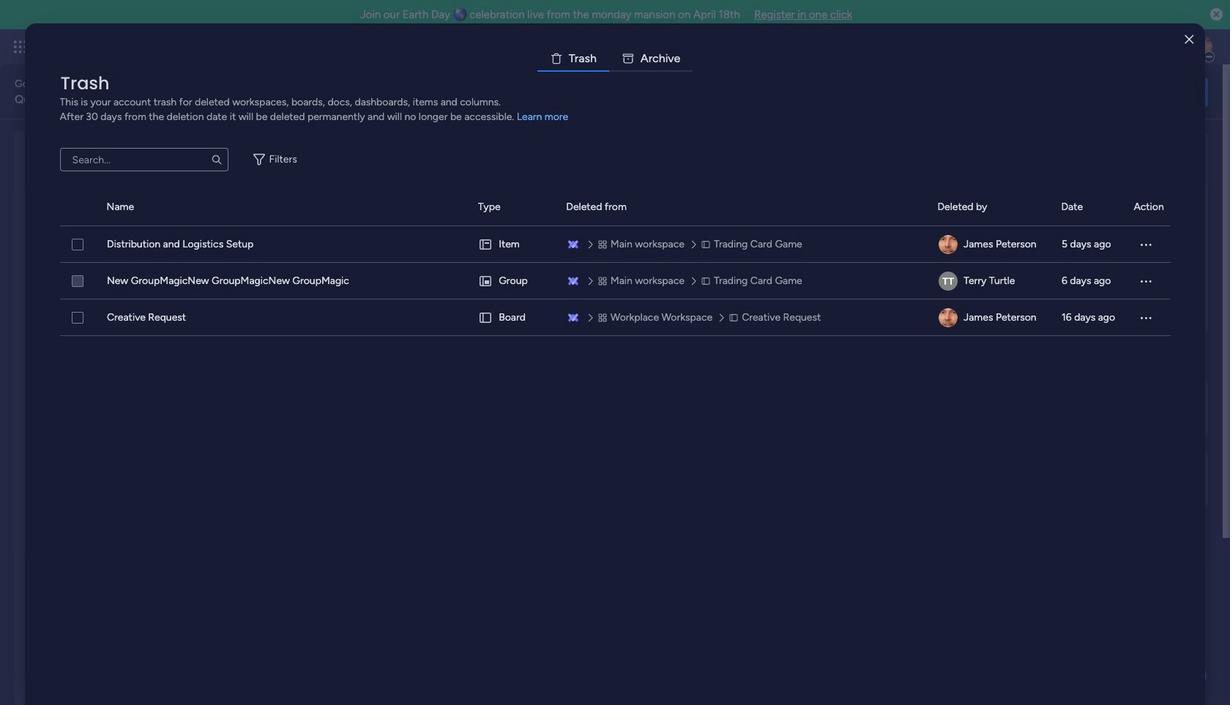 Task type: locate. For each thing, give the bounding box(es) containing it.
0 vertical spatial menu image
[[1138, 274, 1153, 289]]

2 james peterson image from the top
[[939, 308, 958, 327]]

add to favorites image
[[229, 297, 243, 312], [685, 297, 700, 312], [913, 297, 928, 312]]

component image
[[735, 320, 748, 333]]

cell
[[478, 226, 549, 263], [938, 226, 1044, 263], [478, 263, 549, 300], [938, 263, 1044, 300], [478, 300, 549, 336], [938, 300, 1044, 336]]

2 horizontal spatial add to favorites image
[[913, 297, 928, 312]]

james peterson image
[[939, 235, 958, 254], [939, 308, 958, 327]]

menu image for first james peterson image from the bottom
[[1138, 310, 1153, 325]]

7 column header from the left
[[1134, 189, 1170, 226]]

menu image
[[1138, 274, 1153, 289], [1138, 310, 1153, 325]]

0 vertical spatial james peterson image
[[939, 235, 958, 254]]

public board image
[[51, 297, 67, 313], [279, 297, 295, 313], [735, 297, 751, 313]]

public board image for component image's add to favorites icon
[[735, 297, 751, 313]]

None search field
[[60, 148, 228, 171]]

row group
[[60, 189, 1170, 226]]

2 public board image from the left
[[279, 297, 295, 313]]

add to favorites image for component icon
[[685, 297, 700, 312]]

row
[[60, 226, 1171, 263], [60, 263, 1171, 300], [60, 300, 1171, 336]]

close image
[[1185, 34, 1194, 45]]

add to favorites image
[[457, 297, 472, 312]]

3 public board image from the left
[[735, 297, 751, 313]]

1 vertical spatial james peterson image
[[939, 308, 958, 327]]

0 horizontal spatial public board image
[[51, 297, 67, 313]]

menu image for terry turtle icon
[[1138, 274, 1153, 289]]

public board image
[[507, 297, 523, 313]]

1 public board image from the left
[[51, 297, 67, 313]]

public board image for 3rd add to favorites icon from the right
[[51, 297, 67, 313]]

terry turtle image
[[939, 272, 958, 291]]

column header
[[60, 189, 89, 226], [107, 189, 460, 226], [478, 189, 549, 226], [566, 189, 920, 226], [938, 189, 1044, 226], [1061, 189, 1116, 226], [1134, 189, 1170, 226]]

help center element
[[989, 449, 1208, 508]]

1 vertical spatial menu image
[[1138, 310, 1153, 325]]

james peterson image down terry turtle icon
[[939, 308, 958, 327]]

2 add to favorites image from the left
[[685, 297, 700, 312]]

quick search results list box
[[32, 166, 953, 360]]

2 menu image from the top
[[1138, 310, 1153, 325]]

5 column header from the left
[[938, 189, 1044, 226]]

component image
[[507, 320, 520, 333]]

1 menu image from the top
[[1138, 274, 1153, 289]]

1 horizontal spatial public board image
[[279, 297, 295, 313]]

0 horizontal spatial add to favorites image
[[229, 297, 243, 312]]

1 horizontal spatial add to favorites image
[[685, 297, 700, 312]]

james peterson image up terry turtle icon
[[939, 235, 958, 254]]

table
[[60, 189, 1171, 682]]

Search for items in the recycle bin search field
[[60, 148, 228, 171]]

3 add to favorites image from the left
[[913, 297, 928, 312]]

2 row from the top
[[60, 263, 1171, 300]]

2 horizontal spatial public board image
[[735, 297, 751, 313]]



Task type: describe. For each thing, give the bounding box(es) containing it.
1 row from the top
[[60, 226, 1171, 263]]

1 column header from the left
[[60, 189, 89, 226]]

search image
[[211, 154, 222, 165]]

public board image for add to favorites image
[[279, 297, 295, 313]]

1 image
[[1013, 30, 1027, 47]]

templates image image
[[1002, 140, 1195, 241]]

2 column header from the left
[[107, 189, 460, 226]]

james peterson image
[[1189, 35, 1213, 59]]

4 column header from the left
[[566, 189, 920, 226]]

6 column header from the left
[[1061, 189, 1116, 226]]

1 james peterson image from the top
[[939, 235, 958, 254]]

3 row from the top
[[60, 300, 1171, 336]]

add to favorites image for component image
[[913, 297, 928, 312]]

3 column header from the left
[[478, 189, 549, 226]]

1 add to favorites image from the left
[[229, 297, 243, 312]]

menu image
[[1138, 237, 1153, 252]]

select product image
[[13, 40, 28, 54]]

getting started element
[[989, 379, 1208, 438]]



Task type: vqa. For each thing, say whether or not it's contained in the screenshot.
Public board icon to the middle
yes



